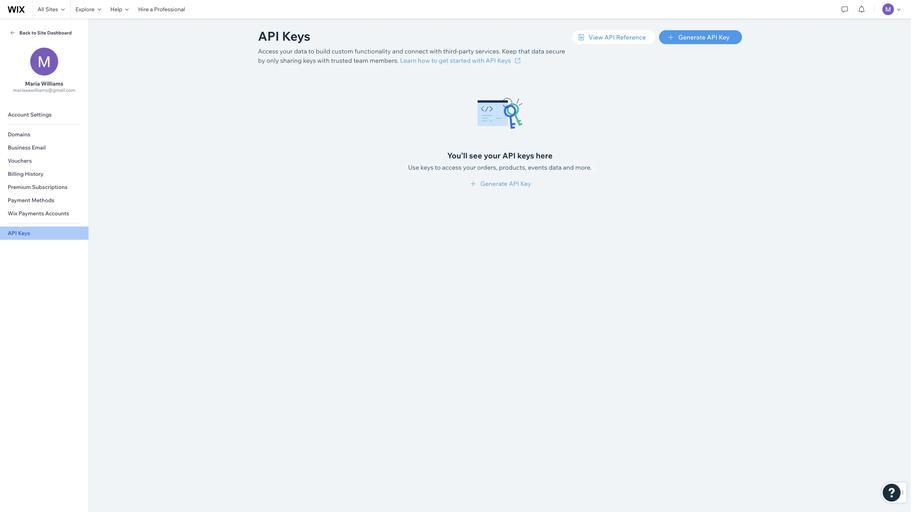 Task type: locate. For each thing, give the bounding box(es) containing it.
access
[[442, 164, 462, 171]]

api keys inside sidebar element
[[8, 230, 30, 237]]

1 horizontal spatial keys
[[282, 28, 310, 44]]

wix payments accounts
[[8, 210, 69, 217]]

1 horizontal spatial api keys
[[258, 28, 310, 44]]

premium subscriptions
[[8, 184, 67, 191]]

to left build
[[308, 47, 314, 55]]

to
[[32, 30, 36, 35], [308, 47, 314, 55], [431, 57, 437, 64], [435, 164, 441, 171]]

data up sharing
[[294, 47, 307, 55]]

dashboard
[[47, 30, 72, 35]]

0 vertical spatial key
[[719, 33, 730, 41]]

1 vertical spatial api keys
[[8, 230, 30, 237]]

with down services.
[[472, 57, 484, 64]]

api keys up access
[[258, 28, 310, 44]]

keep
[[502, 47, 517, 55]]

1 vertical spatial generate api key button
[[469, 179, 531, 188]]

1 vertical spatial and
[[563, 164, 574, 171]]

business
[[8, 144, 31, 151]]

events
[[528, 164, 547, 171]]

2 vertical spatial keys
[[421, 164, 433, 171]]

view
[[589, 33, 603, 41]]

data
[[294, 47, 307, 55], [531, 47, 544, 55], [549, 164, 562, 171]]

0 horizontal spatial your
[[280, 47, 293, 55]]

data inside you'll see your api keys here use keys to access your orders, products, events data and more.
[[549, 164, 562, 171]]

0 horizontal spatial key
[[521, 180, 531, 188]]

0 horizontal spatial generate api key
[[480, 180, 531, 188]]

1 vertical spatial generate api key
[[480, 180, 531, 188]]

keys right use
[[421, 164, 433, 171]]

professional
[[154, 6, 185, 13]]

0 vertical spatial generate api key
[[678, 33, 730, 41]]

generate for the topmost generate api key button
[[678, 33, 706, 41]]

functionality
[[355, 47, 391, 55]]

generate
[[678, 33, 706, 41], [480, 180, 508, 188]]

1 horizontal spatial data
[[531, 47, 544, 55]]

keys up events at the right top
[[517, 151, 534, 161]]

explore
[[75, 6, 94, 13]]

view api reference link
[[572, 30, 655, 44]]

1 horizontal spatial key
[[719, 33, 730, 41]]

1 vertical spatial generate
[[480, 180, 508, 188]]

all sites
[[38, 6, 58, 13]]

site
[[37, 30, 46, 35]]

products,
[[499, 164, 527, 171]]

0 vertical spatial api keys
[[258, 28, 310, 44]]

0 vertical spatial generate
[[678, 33, 706, 41]]

orders,
[[477, 164, 498, 171]]

1 horizontal spatial with
[[429, 47, 442, 55]]

to left access
[[435, 164, 441, 171]]

api keys down wix in the top left of the page
[[8, 230, 30, 237]]

how
[[418, 57, 430, 64]]

2 horizontal spatial data
[[549, 164, 562, 171]]

1 vertical spatial keys
[[517, 151, 534, 161]]

1 horizontal spatial keys
[[421, 164, 433, 171]]

data down here
[[549, 164, 562, 171]]

back to site dashboard
[[19, 30, 72, 35]]

and inside access your data to build custom functionality and connect with third-party services. keep that data secure by only sharing keys with trusted team members.
[[392, 47, 403, 55]]

keys up sharing
[[282, 28, 310, 44]]

with up get on the top
[[429, 47, 442, 55]]

maria williams mariaaawilliams@gmail.com
[[13, 80, 75, 93]]

only
[[267, 57, 279, 64]]

your up sharing
[[280, 47, 293, 55]]

api inside view api reference link
[[605, 33, 615, 41]]

learn
[[400, 57, 417, 64]]

vouchers
[[8, 157, 32, 164]]

keys down keep
[[497, 57, 511, 64]]

0 vertical spatial your
[[280, 47, 293, 55]]

payment
[[8, 197, 30, 204]]

third-
[[443, 47, 459, 55]]

data right that
[[531, 47, 544, 55]]

that
[[518, 47, 530, 55]]

payments
[[19, 210, 44, 217]]

custom
[[332, 47, 353, 55]]

1 vertical spatial key
[[521, 180, 531, 188]]

your down see
[[463, 164, 476, 171]]

history
[[25, 171, 44, 178]]

sidebar element
[[0, 19, 89, 513]]

services.
[[476, 47, 501, 55]]

api keys link
[[0, 227, 88, 240]]

party
[[459, 47, 474, 55]]

0 horizontal spatial keys
[[18, 230, 30, 237]]

you'll see your api keys here use keys to access your orders, products, events data and more.
[[408, 151, 592, 171]]

api keys
[[258, 28, 310, 44], [8, 230, 30, 237]]

all
[[38, 6, 44, 13]]

maria
[[25, 80, 40, 87]]

0 horizontal spatial api keys
[[8, 230, 30, 237]]

with
[[429, 47, 442, 55], [317, 57, 330, 64], [472, 57, 484, 64]]

0 horizontal spatial generate
[[480, 180, 508, 188]]

generate api key button
[[659, 30, 742, 44], [469, 179, 531, 188]]

your up orders,
[[484, 151, 501, 161]]

0 horizontal spatial and
[[392, 47, 403, 55]]

keys down payments
[[18, 230, 30, 237]]

access your data to build custom functionality and connect with third-party services. keep that data secure by only sharing keys with trusted team members.
[[258, 47, 565, 64]]

and
[[392, 47, 403, 55], [563, 164, 574, 171]]

your
[[280, 47, 293, 55], [484, 151, 501, 161], [463, 164, 476, 171]]

domains link
[[0, 128, 88, 141]]

0 vertical spatial keys
[[282, 28, 310, 44]]

1 horizontal spatial generate
[[678, 33, 706, 41]]

0 vertical spatial and
[[392, 47, 403, 55]]

access
[[258, 47, 278, 55]]

1 horizontal spatial generate api key button
[[659, 30, 742, 44]]

2 horizontal spatial keys
[[497, 57, 511, 64]]

and left more.
[[563, 164, 574, 171]]

accounts
[[45, 210, 69, 217]]

1 horizontal spatial and
[[563, 164, 574, 171]]

secure
[[546, 47, 565, 55]]

key
[[719, 33, 730, 41], [521, 180, 531, 188]]

2 vertical spatial your
[[463, 164, 476, 171]]

keys down build
[[303, 57, 316, 64]]

hire
[[138, 6, 149, 13]]

2 vertical spatial keys
[[18, 230, 30, 237]]

1 vertical spatial keys
[[497, 57, 511, 64]]

0 horizontal spatial keys
[[303, 57, 316, 64]]

2 horizontal spatial your
[[484, 151, 501, 161]]

your inside access your data to build custom functionality and connect with third-party services. keep that data secure by only sharing keys with trusted team members.
[[280, 47, 293, 55]]

here
[[536, 151, 553, 161]]

connect
[[405, 47, 428, 55]]

account
[[8, 111, 29, 118]]

to inside access your data to build custom functionality and connect with third-party services. keep that data secure by only sharing keys with trusted team members.
[[308, 47, 314, 55]]

and up learn
[[392, 47, 403, 55]]

2 horizontal spatial keys
[[517, 151, 534, 161]]

api inside you'll see your api keys here use keys to access your orders, products, events data and more.
[[502, 151, 516, 161]]

0 vertical spatial keys
[[303, 57, 316, 64]]

keys
[[282, 28, 310, 44], [497, 57, 511, 64], [18, 230, 30, 237]]

generate api key
[[678, 33, 730, 41], [480, 180, 531, 188]]

generate api key for the topmost generate api key button
[[678, 33, 730, 41]]

back to site dashboard link
[[9, 29, 79, 36]]

hire a professional
[[138, 6, 185, 13]]

wix payments accounts link
[[0, 207, 88, 220]]

0 horizontal spatial generate api key button
[[469, 179, 531, 188]]

to left get on the top
[[431, 57, 437, 64]]

to left site
[[32, 30, 36, 35]]

payment methods link
[[0, 194, 88, 207]]

1 vertical spatial your
[[484, 151, 501, 161]]

1 horizontal spatial generate api key
[[678, 33, 730, 41]]

with down build
[[317, 57, 330, 64]]

api
[[258, 28, 279, 44], [605, 33, 615, 41], [707, 33, 717, 41], [486, 57, 496, 64], [502, 151, 516, 161], [509, 180, 519, 188], [8, 230, 17, 237]]

key for the topmost generate api key button
[[719, 33, 730, 41]]



Task type: describe. For each thing, give the bounding box(es) containing it.
key for generate api key button to the left
[[521, 180, 531, 188]]

view api reference
[[589, 33, 646, 41]]

build
[[316, 47, 330, 55]]

billing
[[8, 171, 24, 178]]

see
[[469, 151, 482, 161]]

2 horizontal spatial with
[[472, 57, 484, 64]]

business email
[[8, 144, 46, 151]]

subscriptions
[[32, 184, 67, 191]]

back
[[19, 30, 30, 35]]

billing history link
[[0, 168, 88, 181]]

trusted
[[331, 57, 352, 64]]

0 vertical spatial generate api key button
[[659, 30, 742, 44]]

billing history
[[8, 171, 44, 178]]

get
[[439, 57, 449, 64]]

more.
[[575, 164, 592, 171]]

settings
[[30, 111, 52, 118]]

to inside you'll see your api keys here use keys to access your orders, products, events data and more.
[[435, 164, 441, 171]]

use
[[408, 164, 419, 171]]

team
[[353, 57, 368, 64]]

generate api key for generate api key button to the left
[[480, 180, 531, 188]]

help button
[[106, 0, 134, 19]]

payment methods
[[8, 197, 54, 204]]

mariaaawilliams@gmail.com
[[13, 87, 75, 93]]

keys inside access your data to build custom functionality and connect with third-party services. keep that data secure by only sharing keys with trusted team members.
[[303, 57, 316, 64]]

and inside you'll see your api keys here use keys to access your orders, products, events data and more.
[[563, 164, 574, 171]]

0 horizontal spatial with
[[317, 57, 330, 64]]

learn how to get started with api keys link
[[400, 56, 523, 65]]

started
[[450, 57, 471, 64]]

a
[[150, 6, 153, 13]]

vouchers link
[[0, 154, 88, 168]]

learn how to get started with api keys
[[400, 57, 511, 64]]

generate for generate api key button to the left
[[480, 180, 508, 188]]

reference
[[616, 33, 646, 41]]

api inside learn how to get started with api keys link
[[486, 57, 496, 64]]

premium
[[8, 184, 31, 191]]

sharing
[[280, 57, 302, 64]]

sites
[[45, 6, 58, 13]]

members.
[[370, 57, 399, 64]]

hire a professional link
[[134, 0, 190, 19]]

api inside api keys link
[[8, 230, 17, 237]]

domains
[[8, 131, 30, 138]]

1 horizontal spatial your
[[463, 164, 476, 171]]

business email link
[[0, 141, 88, 154]]

account settings
[[8, 111, 52, 118]]

williams
[[41, 80, 63, 87]]

premium subscriptions link
[[0, 181, 88, 194]]

account settings link
[[0, 108, 88, 121]]

0 horizontal spatial data
[[294, 47, 307, 55]]

keys inside sidebar element
[[18, 230, 30, 237]]

help
[[110, 6, 122, 13]]

you'll
[[447, 151, 467, 161]]

wix
[[8, 210, 17, 217]]

email
[[32, 144, 46, 151]]

by
[[258, 57, 265, 64]]

to inside sidebar element
[[32, 30, 36, 35]]

methods
[[32, 197, 54, 204]]



Task type: vqa. For each thing, say whether or not it's contained in the screenshot.
"into" to the top
no



